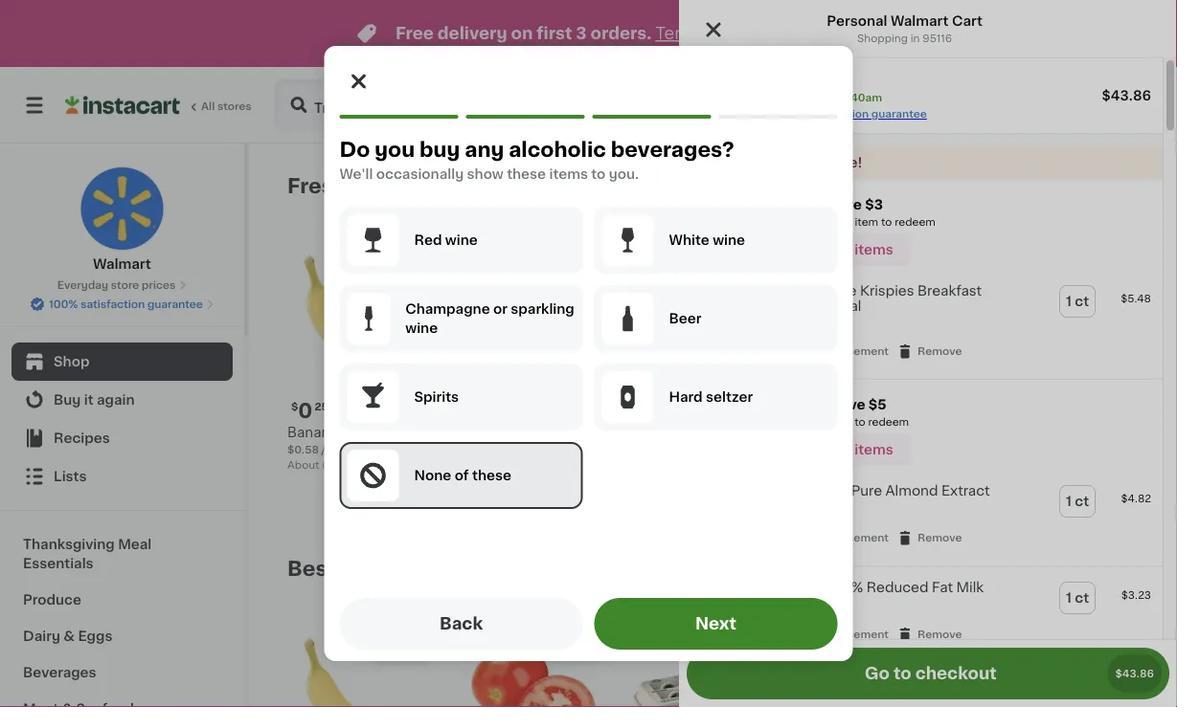 Task type: vqa. For each thing, say whether or not it's contained in the screenshot.
ct corresponding to Extract
yes



Task type: describe. For each thing, give the bounding box(es) containing it.
items for spend $15, save $5
[[855, 444, 893, 457]]

recipes
[[54, 432, 110, 445]]

add your shopping preferences element
[[324, 46, 853, 662]]

eligible for 2,
[[801, 243, 851, 257]]

fresh fruit
[[287, 176, 401, 196]]

remove for kellogg's rice krispies breakfast cereal original
[[918, 346, 962, 357]]

see for spend
[[771, 444, 798, 457]]

choose replacement button for kellogg's rice krispies breakfast cereal original
[[754, 343, 889, 360]]

0.43
[[322, 460, 346, 471]]

0 vertical spatial 100% satisfaction guarantee
[[773, 109, 927, 119]]

by
[[819, 92, 833, 103]]

0 vertical spatial each
[[336, 399, 374, 415]]

eggs
[[78, 630, 112, 644]]

spend $15, save $5 spend $10.18 more to redeem
[[753, 399, 909, 428]]

store
[[111, 280, 139, 291]]

cart
[[952, 14, 983, 28]]

next
[[695, 616, 737, 633]]

to right go
[[894, 666, 912, 682]]

free
[[396, 25, 434, 42]]

do
[[340, 139, 370, 159]]

wine for red wine
[[445, 234, 478, 247]]

show
[[467, 168, 504, 181]]

$0.58
[[287, 445, 319, 455]]

delivery inside limited time offer region
[[438, 25, 507, 42]]

2 replacement from the top
[[820, 533, 889, 544]]

0 vertical spatial lb
[[329, 445, 339, 455]]

you
[[375, 139, 415, 159]]

of
[[455, 469, 469, 483]]

0 vertical spatial $43.86
[[1102, 89, 1151, 102]]

95116
[[923, 33, 952, 44]]

to inside the buy any 2, save $3 add 1 more eligible item to redeem
[[881, 217, 892, 227]]

thanksgiving meal essentials
[[23, 538, 152, 571]]

clementines
[[628, 445, 714, 459]]

to-
[[848, 445, 868, 459]]

do you buy any alcoholic beverages? we'll occasionally show these items to you.
[[340, 139, 734, 181]]

1 vertical spatial lb
[[349, 460, 358, 471]]

product group containing great value 2% reduced fat milk
[[679, 567, 1163, 655]]

delivery for delivery by 10:40am
[[771, 92, 816, 103]]

sparkling
[[511, 303, 574, 316]]

choose for great value 2% reduced fat milk
[[775, 630, 817, 641]]

great value 2% reduced fat milk button
[[761, 581, 984, 596]]

each (est.)
[[336, 399, 418, 415]]

beverages?
[[611, 139, 734, 159]]

save inside the buy any 2, save $3 add 1 more eligible item to redeem
[[829, 198, 862, 212]]

dairy
[[23, 630, 60, 644]]

value
[[803, 582, 840, 595]]

back
[[440, 616, 483, 633]]

view all (30+) button
[[896, 550, 1017, 588]]

add inside the buy any 2, save $3 add 1 more eligible item to redeem
[[753, 217, 774, 227]]

is
[[815, 156, 827, 170]]

$ for 4
[[632, 402, 639, 412]]

25
[[315, 402, 328, 412]]

all for fresh fruit
[[940, 179, 956, 193]]

2 choose replacement button from the top
[[754, 530, 889, 547]]

remove button for great value 2% reduced fat milk
[[897, 627, 962, 644]]

arils
[[893, 465, 922, 478]]

saint
[[972, 98, 1010, 112]]

terms
[[656, 25, 705, 42]]

thanksgiving
[[23, 538, 115, 552]]

see eligible items for save
[[771, 444, 893, 457]]

2%
[[843, 582, 863, 595]]

alcoholic
[[509, 139, 606, 159]]

meal
[[118, 538, 152, 552]]

view all (30+)
[[904, 562, 996, 576]]

$4.82
[[1121, 494, 1151, 504]]

buy for buy it again
[[54, 394, 81, 407]]

2 choose from the top
[[775, 533, 817, 544]]

red
[[414, 234, 442, 247]]

your
[[691, 156, 722, 170]]

walmart image
[[691, 70, 739, 118]]

apply.
[[710, 25, 760, 42]]

$15,
[[802, 399, 830, 412]]

save inside spend $15, save $5 spend $10.18 more to redeem
[[833, 399, 866, 412]]

more inside the buy any 2, save $3 add 1 more eligible item to redeem
[[784, 217, 811, 227]]

essentials
[[23, 557, 94, 571]]

$5.48
[[1121, 294, 1151, 304]]

spirits
[[414, 391, 459, 404]]

product group for spend $15, save $5
[[679, 470, 1163, 559]]

dairy & eggs
[[23, 630, 112, 644]]

1 ct for breakfast
[[1066, 295, 1089, 308]]

prices
[[142, 280, 176, 291]]

sponsored badge image
[[799, 498, 857, 509]]

3 1 ct button from the top
[[1060, 584, 1095, 614]]

walmart inside the personal walmart cart shopping in 95116
[[891, 14, 949, 28]]

or
[[493, 303, 508, 316]]

service type group
[[648, 87, 853, 124]]

choose replacement button for great value 2% reduced fat milk
[[754, 627, 889, 644]]

everyday store prices link
[[57, 278, 187, 293]]

white wine
[[669, 234, 745, 247]]

original
[[809, 300, 862, 313]]

(40+)
[[959, 179, 996, 193]]

dairy & eggs link
[[11, 619, 233, 655]]

2 choose replacement from the top
[[775, 533, 889, 544]]

lists
[[54, 470, 87, 484]]

1 inside the buy any 2, save $3 add 1 more eligible item to redeem
[[777, 217, 781, 227]]

promotion-wrapper element containing spend $15, save $5
[[679, 380, 1163, 567]]

hard seltzer
[[669, 391, 753, 404]]

3
[[576, 25, 587, 42]]

fresh
[[287, 176, 347, 196]]

gal
[[769, 602, 784, 613]]

97
[[655, 402, 669, 412]]

/
[[321, 445, 326, 455]]

walmart logo image
[[80, 167, 164, 251]]

see for buy
[[771, 243, 798, 257]]

delivery for delivery
[[665, 99, 722, 112]]

replacement for great value 2% reduced fat milk
[[820, 630, 889, 641]]

choose replacement for great value 2% reduced fat milk
[[775, 630, 889, 641]]

0 vertical spatial guarantee
[[871, 109, 927, 119]]

stock
[[522, 464, 553, 475]]

wine inside champagne or sparkling wine
[[405, 322, 438, 335]]

stores
[[217, 101, 252, 112]]

orders.
[[591, 25, 652, 42]]

to inside do you buy any alcoholic beverages? we'll occasionally show these items to you.
[[591, 168, 606, 181]]

everyday store prices
[[57, 280, 176, 291]]

halos
[[628, 426, 667, 440]]

we'll
[[340, 168, 373, 181]]

replacement for kellogg's rice krispies breakfast cereal original
[[820, 346, 889, 357]]

3 ct from the top
[[1075, 592, 1089, 606]]

1 vertical spatial delivery
[[756, 156, 812, 170]]

view all (40+)
[[904, 179, 996, 193]]

beer
[[669, 312, 702, 326]]

go to checkout
[[865, 666, 997, 682]]

any inside the buy any 2, save $3 add 1 more eligible item to redeem
[[784, 198, 810, 212]]

1 ct button for breakfast
[[1060, 286, 1095, 317]]

$10.18
[[790, 417, 822, 428]]

great value 2% reduced fat milk image
[[691, 579, 731, 619]]

fruit
[[351, 176, 401, 196]]

0 vertical spatial satisfaction
[[805, 109, 869, 119]]

11 button
[[1061, 82, 1140, 128]]

pure
[[851, 485, 882, 498]]

avocado
[[537, 426, 595, 440]]

occasionally
[[376, 168, 464, 181]]

0 vertical spatial 100%
[[773, 109, 802, 119]]

item
[[855, 217, 879, 227]]



Task type: locate. For each thing, give the bounding box(es) containing it.
100% inside button
[[49, 299, 78, 310]]

$ left 25
[[291, 402, 298, 412]]

2 vertical spatial replacement
[[820, 630, 889, 641]]

remove up the go to checkout
[[918, 630, 962, 641]]

buy left it
[[54, 394, 81, 407]]

kellogg's rice krispies breakfast cereal original image
[[691, 282, 731, 322]]

choose replacement for kellogg's rice krispies breakfast cereal original
[[775, 346, 889, 357]]

0 vertical spatial in
[[911, 33, 920, 44]]

1 vertical spatial replacement
[[820, 533, 889, 544]]

1 ct
[[1066, 295, 1089, 308], [1066, 495, 1089, 509], [1066, 592, 1089, 606]]

2 vertical spatial product group
[[679, 567, 1163, 655]]

see down $10.18
[[771, 444, 798, 457]]

1 horizontal spatial satisfaction
[[805, 109, 869, 119]]

instacart logo image
[[65, 94, 180, 117]]

eat
[[868, 445, 890, 459]]

1 product group from the top
[[679, 270, 1163, 372]]

1 horizontal spatial wine
[[445, 234, 478, 247]]

guarantee inside button
[[147, 299, 203, 310]]

1 vertical spatial each
[[361, 460, 387, 471]]

add inside product group
[[399, 252, 427, 265]]

1237
[[899, 98, 932, 112]]

next button
[[594, 599, 838, 650]]

items down wonderful
[[855, 444, 893, 457]]

in inside item carousel region
[[510, 464, 520, 475]]

1 vertical spatial save
[[833, 399, 866, 412]]

product group containing 4
[[628, 236, 784, 500]]

champagne or sparkling wine
[[405, 303, 574, 335]]

choose replacement down 'sponsored badge' image
[[775, 533, 889, 544]]

choose replacement down original
[[775, 346, 889, 357]]

3 remove button from the top
[[897, 627, 962, 644]]

james
[[1013, 98, 1063, 112]]

0 vertical spatial choose replacement button
[[754, 343, 889, 360]]

walmart
[[891, 14, 949, 28], [93, 258, 151, 271]]

2 promotion-wrapper element from the top
[[679, 380, 1163, 567]]

None search field
[[274, 79, 630, 132]]

remove button up the go to checkout
[[897, 627, 962, 644]]

0 vertical spatial see eligible items
[[771, 243, 893, 257]]

items down item
[[855, 243, 893, 257]]

0 vertical spatial ct
[[1075, 295, 1089, 308]]

to inside spend $15, save $5 spend $10.18 more to redeem
[[855, 417, 866, 428]]

choose replacement button down value
[[754, 627, 889, 644]]

delivery up beverages?
[[665, 99, 722, 112]]

guarantee down 'prices'
[[147, 299, 203, 310]]

all stores link
[[65, 79, 253, 132]]

remove for great value 2% reduced fat milk
[[918, 630, 962, 641]]

many
[[477, 464, 507, 475]]

1 choose from the top
[[775, 346, 817, 357]]

1 vertical spatial these
[[472, 469, 511, 483]]

large
[[495, 426, 533, 440]]

1 horizontal spatial buy
[[753, 198, 781, 212]]

1 spend from the top
[[753, 399, 798, 412]]

first left 3
[[537, 25, 572, 42]]

view up the fat
[[904, 562, 937, 576]]

pom
[[799, 426, 832, 440]]

3 choose from the top
[[775, 630, 817, 641]]

lists link
[[11, 458, 233, 496]]

items for buy any 2, save $3
[[855, 243, 893, 257]]

eligible for save
[[801, 444, 851, 457]]

personal walmart cart shopping in 95116
[[827, 14, 983, 44]]

each
[[336, 399, 374, 415], [361, 460, 387, 471]]

$3
[[865, 198, 883, 212]]

remove button up view all (30+)
[[897, 530, 962, 547]]

0 horizontal spatial wine
[[405, 322, 438, 335]]

ct left $3.23
[[1075, 592, 1089, 606]]

1 vertical spatial remove
[[918, 533, 962, 544]]

delivery inside delivery button
[[665, 99, 722, 112]]

choose replacement button down original
[[754, 343, 889, 360]]

2 vertical spatial 1 ct button
[[1060, 584, 1095, 614]]

2 remove from the top
[[918, 533, 962, 544]]

add button
[[363, 241, 437, 276], [533, 241, 607, 276], [874, 241, 948, 276], [363, 625, 437, 659], [533, 625, 607, 659], [704, 625, 778, 659], [874, 625, 948, 659], [1045, 625, 1119, 659]]

more inside spend $15, save $5 spend $10.18 more to redeem
[[825, 417, 852, 428]]

replacement down 'sponsored badge' image
[[820, 533, 889, 544]]

0 horizontal spatial satisfaction
[[81, 299, 145, 310]]

guarantee down 10:40am
[[871, 109, 927, 119]]

product group containing mccormick® pure almond extract
[[679, 470, 1163, 559]]

more down 47
[[825, 417, 852, 428]]

0 horizontal spatial walmart
[[93, 258, 151, 271]]

&
[[64, 630, 75, 644]]

0 horizontal spatial 100% satisfaction guarantee
[[49, 299, 203, 310]]

1 horizontal spatial in
[[911, 33, 920, 44]]

0 vertical spatial product group
[[679, 270, 1163, 372]]

$ inside $ 4 97
[[632, 402, 639, 412]]

delivery
[[438, 25, 507, 42], [756, 156, 812, 170]]

each inside bananas $0.58 / lb about 0.43 lb each
[[361, 460, 387, 471]]

these
[[507, 168, 546, 181], [472, 469, 511, 483]]

1 vertical spatial buy
[[54, 394, 81, 407]]

champagne
[[405, 303, 490, 316]]

breakfast
[[918, 284, 982, 298]]

redeem inside spend $15, save $5 spend $10.18 more to redeem
[[868, 417, 909, 428]]

1 horizontal spatial delivery
[[756, 156, 812, 170]]

item carousel region containing best sellers
[[287, 550, 1125, 708]]

see eligible items button for save
[[753, 434, 912, 467]]

each right 25
[[336, 399, 374, 415]]

0 horizontal spatial any
[[465, 139, 504, 159]]

2 remove button from the top
[[897, 530, 962, 547]]

replacement down great value 2% reduced fat milk 1 gal
[[820, 630, 889, 641]]

0 vertical spatial save
[[829, 198, 862, 212]]

1 left $4.82
[[1066, 495, 1072, 509]]

1 for mccormick® pure almond extract
[[1066, 495, 1072, 509]]

1 vertical spatial redeem
[[868, 417, 909, 428]]

$43.86 down $3.23
[[1115, 669, 1154, 680]]

replacement down original
[[820, 346, 889, 357]]

1 1 ct button from the top
[[1060, 286, 1095, 317]]

$ left 97
[[632, 402, 639, 412]]

0 vertical spatial replacement
[[820, 346, 889, 357]]

1 inside great value 2% reduced fat milk 1 gal
[[761, 602, 766, 613]]

beverages link
[[11, 655, 233, 692]]

1 vertical spatial see eligible items
[[771, 444, 893, 457]]

2 vertical spatial choose replacement
[[775, 630, 889, 641]]

0 vertical spatial these
[[507, 168, 546, 181]]

0 horizontal spatial in
[[510, 464, 520, 475]]

$ inside $ 0 25
[[291, 402, 298, 412]]

0 horizontal spatial delivery
[[438, 25, 507, 42]]

walmart up "everyday store prices" link at the left top
[[93, 258, 151, 271]]

ct left $5.48
[[1075, 295, 1089, 308]]

1 vertical spatial all
[[940, 562, 956, 576]]

any inside do you buy any alcoholic beverages? we'll occasionally show these items to you.
[[465, 139, 504, 159]]

1 vertical spatial see
[[771, 444, 798, 457]]

1 ct button for extract
[[1060, 487, 1095, 517]]

2 vertical spatial eligible
[[801, 444, 851, 457]]

100% satisfaction guarantee down store
[[49, 299, 203, 310]]

save right 2,
[[829, 198, 862, 212]]

1 ct button left $5.48
[[1060, 286, 1095, 317]]

1 choose replacement button from the top
[[754, 343, 889, 360]]

any left 2,
[[784, 198, 810, 212]]

best
[[287, 559, 336, 579]]

2 see from the top
[[771, 444, 798, 457]]

1 vertical spatial product group
[[679, 470, 1163, 559]]

1 ct button left $4.82
[[1060, 487, 1095, 517]]

3 remove from the top
[[918, 630, 962, 641]]

4
[[639, 401, 653, 421]]

lb right the /
[[329, 445, 339, 455]]

ct for breakfast
[[1075, 295, 1089, 308]]

100% down everyday
[[49, 299, 78, 310]]

see eligible items for 2,
[[771, 243, 893, 257]]

1 see eligible items button from the top
[[753, 234, 912, 266]]

mccormick® pure almond extract
[[761, 485, 990, 498]]

ct left $4.82
[[1075, 495, 1089, 509]]

remove up view all (30+)
[[918, 533, 962, 544]]

1 horizontal spatial 100% satisfaction guarantee
[[773, 109, 927, 119]]

limited time offer region
[[0, 0, 1121, 67]]

1 vertical spatial items
[[855, 243, 893, 257]]

2 vertical spatial items
[[855, 444, 893, 457]]

redeem right item
[[895, 217, 936, 227]]

these down alcoholic
[[507, 168, 546, 181]]

1 down your first delivery is free!
[[777, 217, 781, 227]]

product group containing 0
[[287, 236, 443, 473]]

choose replacement
[[775, 346, 889, 357], [775, 533, 889, 544], [775, 630, 889, 641]]

1 vertical spatial any
[[784, 198, 810, 212]]

choose replacement down value
[[775, 630, 889, 641]]

halos california clementines
[[628, 426, 734, 459]]

1 left $5.48
[[1066, 295, 1072, 308]]

0 vertical spatial 1 ct button
[[1060, 286, 1095, 317]]

3 choose replacement from the top
[[775, 630, 889, 641]]

0 vertical spatial first
[[537, 25, 572, 42]]

1 horizontal spatial lb
[[349, 460, 358, 471]]

0 vertical spatial walmart
[[891, 14, 949, 28]]

100% satisfaction guarantee button
[[30, 293, 214, 312]]

2 1 ct button from the top
[[1060, 487, 1095, 517]]

11
[[1109, 99, 1120, 112]]

spend left $10.18
[[753, 417, 787, 428]]

eligible inside the buy any 2, save $3 add 1 more eligible item to redeem
[[814, 217, 852, 227]]

choose down 'cereal'
[[775, 346, 817, 357]]

2 see eligible items from the top
[[771, 444, 893, 457]]

all left (40+)
[[940, 179, 956, 193]]

1 vertical spatial walmart
[[93, 258, 151, 271]]

1 vertical spatial 1 ct button
[[1060, 487, 1095, 517]]

reduced
[[867, 582, 929, 595]]

satisfaction down everyday store prices
[[81, 299, 145, 310]]

any up show
[[465, 139, 504, 159]]

2 see eligible items button from the top
[[753, 434, 912, 467]]

1 ct for extract
[[1066, 495, 1089, 509]]

east
[[936, 98, 968, 112]]

100%
[[773, 109, 802, 119], [49, 299, 78, 310]]

save left $5
[[833, 399, 866, 412]]

0 vertical spatial items
[[549, 168, 588, 181]]

to
[[591, 168, 606, 181], [881, 217, 892, 227], [855, 417, 866, 428], [894, 666, 912, 682]]

$ for 0
[[291, 402, 298, 412]]

wine right white
[[713, 234, 745, 247]]

first
[[537, 25, 572, 42], [725, 156, 753, 170]]

0 vertical spatial item carousel region
[[287, 167, 1125, 534]]

1 left $3.23
[[1066, 592, 1072, 606]]

0 vertical spatial see eligible items button
[[753, 234, 912, 266]]

3 choose replacement button from the top
[[754, 627, 889, 644]]

spend up $10.18
[[753, 399, 798, 412]]

lb right 0.43 at the left bottom of the page
[[349, 460, 358, 471]]

product group
[[679, 270, 1163, 372], [679, 470, 1163, 559], [679, 567, 1163, 655]]

1 ct left $5.48
[[1066, 295, 1089, 308]]

product group
[[287, 236, 443, 473], [458, 236, 613, 481], [628, 236, 784, 500], [799, 236, 954, 513], [287, 619, 443, 708], [458, 619, 613, 708], [628, 619, 784, 708], [799, 619, 954, 708], [969, 619, 1125, 708]]

product group containing kellogg's rice krispies breakfast cereal original
[[679, 270, 1163, 372]]

choose for kellogg's rice krispies breakfast cereal original
[[775, 346, 817, 357]]

0 horizontal spatial buy
[[54, 394, 81, 407]]

1 horizontal spatial 100%
[[773, 109, 802, 119]]

1 vertical spatial choose replacement button
[[754, 530, 889, 547]]

on
[[511, 25, 533, 42]]

product group for buy any 2, save $3
[[679, 270, 1163, 372]]

$43.86 right james
[[1102, 89, 1151, 102]]

0 horizontal spatial guarantee
[[147, 299, 203, 310]]

1 vertical spatial first
[[725, 156, 753, 170]]

1 vertical spatial 100%
[[49, 299, 78, 310]]

view for best sellers
[[904, 562, 937, 576]]

buy down your first delivery is free!
[[753, 198, 781, 212]]

view left (40+)
[[904, 179, 937, 193]]

see eligible items
[[771, 243, 893, 257], [771, 444, 893, 457]]

redeem inside the buy any 2, save $3 add 1 more eligible item to redeem
[[895, 217, 936, 227]]

none
[[414, 469, 451, 483]]

cereal
[[761, 300, 806, 313]]

0 vertical spatial more
[[784, 217, 811, 227]]

1 horizontal spatial walmart
[[891, 14, 949, 28]]

delivery left is
[[756, 156, 812, 170]]

choose down 'sponsored badge' image
[[775, 533, 817, 544]]

bananas $0.58 / lb about 0.43 lb each
[[287, 426, 387, 471]]

more
[[784, 217, 811, 227], [825, 417, 852, 428]]

0 vertical spatial 1 ct
[[1066, 295, 1089, 308]]

1 for great value 2% reduced fat milk
[[1066, 592, 1072, 606]]

1 vertical spatial $43.86
[[1115, 669, 1154, 680]]

remove
[[918, 346, 962, 357], [918, 533, 962, 544], [918, 630, 962, 641]]

2 vertical spatial 1 ct
[[1066, 592, 1089, 606]]

1 remove button from the top
[[897, 343, 962, 360]]

1 1 ct from the top
[[1066, 295, 1089, 308]]

100% down delivery by 10:40am
[[773, 109, 802, 119]]

2 horizontal spatial wine
[[713, 234, 745, 247]]

item carousel region
[[287, 167, 1125, 534], [287, 550, 1125, 708]]

0 horizontal spatial more
[[784, 217, 811, 227]]

kellogg's
[[761, 284, 823, 298]]

shop
[[54, 355, 89, 369]]

lb
[[329, 445, 339, 455], [349, 460, 358, 471]]

0 vertical spatial view
[[904, 179, 937, 193]]

delivery button
[[648, 87, 740, 124]]

buy
[[420, 139, 460, 159]]

satisfaction
[[805, 109, 869, 119], [81, 299, 145, 310]]

choose replacement button down 'sponsored badge' image
[[754, 530, 889, 547]]

in inside the personal walmart cart shopping in 95116
[[911, 33, 920, 44]]

1 promotion-wrapper element from the top
[[679, 180, 1163, 380]]

1 ct button left $3.23
[[1060, 584, 1095, 614]]

to up to-
[[855, 417, 866, 428]]

2 vertical spatial remove
[[918, 630, 962, 641]]

satisfaction down delivery by 10:40am
[[805, 109, 869, 119]]

redeem down $5
[[868, 417, 909, 428]]

10:40am
[[835, 92, 882, 103]]

satisfaction inside button
[[81, 299, 145, 310]]

1 $ from the left
[[291, 402, 298, 412]]

2 product group from the top
[[679, 470, 1163, 559]]

walmart up 95116
[[891, 14, 949, 28]]

1 all from the top
[[940, 179, 956, 193]]

remove button
[[897, 343, 962, 360], [897, 530, 962, 547], [897, 627, 962, 644]]

these inside do you buy any alcoholic beverages? we'll occasionally show these items to you.
[[507, 168, 546, 181]]

2 vertical spatial ct
[[1075, 592, 1089, 606]]

1 vertical spatial ct
[[1075, 495, 1089, 509]]

all
[[201, 101, 215, 112]]

100% satisfaction guarantee down 10:40am
[[773, 109, 927, 119]]

choose
[[775, 346, 817, 357], [775, 533, 817, 544], [775, 630, 817, 641]]

3 1 ct from the top
[[1066, 592, 1089, 606]]

1 for kellogg's rice krispies breakfast cereal original
[[1066, 295, 1072, 308]]

1 see from the top
[[771, 243, 798, 257]]

first right your
[[725, 156, 753, 170]]

2 1 ct from the top
[[1066, 495, 1089, 509]]

1 vertical spatial 1 ct
[[1066, 495, 1089, 509]]

1 horizontal spatial guarantee
[[871, 109, 927, 119]]

eligible down pom
[[801, 444, 851, 457]]

remove button down breakfast
[[897, 343, 962, 360]]

promotion-wrapper element containing buy any 2, save $3
[[679, 180, 1163, 380]]

milk
[[956, 582, 984, 595]]

seltzer
[[706, 391, 753, 404]]

0 horizontal spatial first
[[537, 25, 572, 42]]

3 product group from the top
[[679, 567, 1163, 655]]

2 view from the top
[[904, 562, 937, 576]]

many in stock
[[477, 464, 553, 475]]

2 item carousel region from the top
[[287, 550, 1125, 708]]

1 horizontal spatial $
[[632, 402, 639, 412]]

0 horizontal spatial $
[[291, 402, 298, 412]]

1 horizontal spatial first
[[725, 156, 753, 170]]

items down alcoholic
[[549, 168, 588, 181]]

buy inside the buy any 2, save $3 add 1 more eligible item to redeem
[[753, 198, 781, 212]]

1 ct left $4.82
[[1066, 495, 1089, 509]]

pomegranate
[[799, 465, 889, 478]]

wine
[[445, 234, 478, 247], [713, 234, 745, 247], [405, 322, 438, 335]]

1 vertical spatial satisfaction
[[81, 299, 145, 310]]

2 spend from the top
[[753, 417, 787, 428]]

all stores
[[201, 101, 252, 112]]

0 vertical spatial buy
[[753, 198, 781, 212]]

delivery left on
[[438, 25, 507, 42]]

remove button for kellogg's rice krispies breakfast cereal original
[[897, 343, 962, 360]]

1 vertical spatial guarantee
[[147, 299, 203, 310]]

redeem
[[895, 217, 936, 227], [868, 417, 909, 428]]

buy for buy any 2, save $3 add 1 more eligible item to redeem
[[753, 198, 781, 212]]

2 $ from the left
[[632, 402, 639, 412]]

in left stock on the left of the page
[[510, 464, 520, 475]]

see up kellogg's at the top of the page
[[771, 243, 798, 257]]

$0.25 each (estimated) element
[[287, 398, 443, 423]]

again
[[97, 394, 135, 407]]

2 vertical spatial choose
[[775, 630, 817, 641]]

walmart inside walmart link
[[93, 258, 151, 271]]

1 vertical spatial remove button
[[897, 530, 962, 547]]

first inside limited time offer region
[[537, 25, 572, 42]]

0 vertical spatial redeem
[[895, 217, 936, 227]]

eligible
[[814, 217, 852, 227], [801, 243, 851, 257], [801, 444, 851, 457]]

remove down breakfast
[[918, 346, 962, 357]]

wonderful
[[836, 426, 906, 440]]

1 vertical spatial choose
[[775, 533, 817, 544]]

1237 east saint james street
[[899, 98, 1112, 112]]

1 choose replacement from the top
[[775, 346, 889, 357]]

wine for white wine
[[713, 234, 745, 247]]

1 replacement from the top
[[820, 346, 889, 357]]

each right 0.43 at the left bottom of the page
[[361, 460, 387, 471]]

these right of
[[472, 469, 511, 483]]

promotion-wrapper element
[[679, 180, 1163, 380], [679, 380, 1163, 567]]

0 vertical spatial choose replacement
[[775, 346, 889, 357]]

more down your first delivery is free!
[[784, 217, 811, 227]]

hass large avocado
[[458, 426, 595, 440]]

1 vertical spatial spend
[[753, 417, 787, 428]]

2 ct from the top
[[1075, 495, 1089, 509]]

1 vertical spatial more
[[825, 417, 852, 428]]

0 vertical spatial remove
[[918, 346, 962, 357]]

ct for extract
[[1075, 495, 1089, 509]]

1 item carousel region from the top
[[287, 167, 1125, 534]]

1 ct left $3.23
[[1066, 592, 1089, 606]]

1 vertical spatial in
[[510, 464, 520, 475]]

street
[[1066, 98, 1112, 112]]

100% satisfaction guarantee inside button
[[49, 299, 203, 310]]

back button
[[340, 599, 583, 650]]

delivery left by
[[771, 92, 816, 103]]

2 vertical spatial choose replacement button
[[754, 627, 889, 644]]

3 replacement from the top
[[820, 630, 889, 641]]

personal
[[827, 14, 887, 28]]

1 vertical spatial item carousel region
[[287, 550, 1125, 708]]

1 view from the top
[[904, 179, 937, 193]]

wine down champagne at the top
[[405, 322, 438, 335]]

wine right red
[[445, 234, 478, 247]]

none of these
[[414, 469, 511, 483]]

choose down gal on the bottom of the page
[[775, 630, 817, 641]]

items inside do you buy any alcoholic beverages? we'll occasionally show these items to you.
[[549, 168, 588, 181]]

view for fresh fruit
[[904, 179, 937, 193]]

eligible down the buy any 2, save $3 add 1 more eligible item to redeem
[[801, 243, 851, 257]]

1 remove from the top
[[918, 346, 962, 357]]

0 vertical spatial remove button
[[897, 343, 962, 360]]

all for best sellers
[[940, 562, 956, 576]]

1 horizontal spatial delivery
[[771, 92, 816, 103]]

great
[[761, 582, 800, 595]]

1 see eligible items from the top
[[771, 243, 893, 257]]

view all (40+) button
[[896, 167, 1017, 205]]

1 vertical spatial eligible
[[801, 243, 851, 257]]

0 horizontal spatial lb
[[329, 445, 339, 455]]

1 left gal on the bottom of the page
[[761, 602, 766, 613]]

all up the fat
[[940, 562, 956, 576]]

buy it again link
[[11, 381, 233, 420]]

recipes link
[[11, 420, 233, 458]]

1 ct from the top
[[1075, 295, 1089, 308]]

free delivery on first 3 orders. terms apply.
[[396, 25, 760, 42]]

shop link
[[11, 343, 233, 381]]

2 vertical spatial remove button
[[897, 627, 962, 644]]

0 horizontal spatial 100%
[[49, 299, 78, 310]]

see eligible items down the buy any 2, save $3 add 1 more eligible item to redeem
[[771, 243, 893, 257]]

to left you.
[[591, 168, 606, 181]]

2,
[[813, 198, 826, 212]]

to right item
[[881, 217, 892, 227]]

see eligible items up pomegranate
[[771, 444, 893, 457]]

(30+)
[[959, 562, 996, 576]]

2 all from the top
[[940, 562, 956, 576]]

item carousel region containing fresh fruit
[[287, 167, 1125, 534]]

in left 95116
[[911, 33, 920, 44]]

0 vertical spatial see
[[771, 243, 798, 257]]

see eligible items button for 2,
[[753, 234, 912, 266]]

fat
[[932, 582, 953, 595]]

47
[[825, 402, 839, 412]]

eligible down 2,
[[814, 217, 852, 227]]



